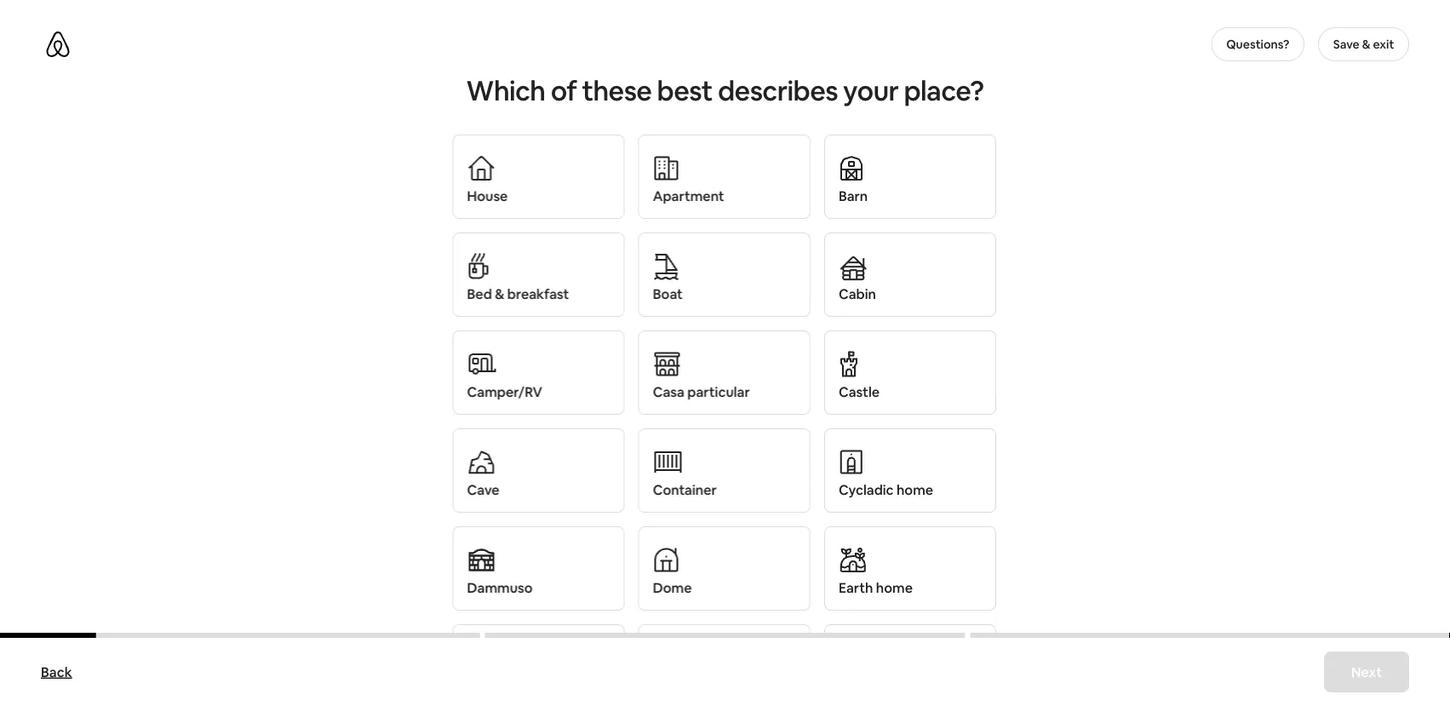 Task type: describe. For each thing, give the bounding box(es) containing it.
next button
[[1325, 652, 1410, 693]]

of
[[551, 72, 577, 108]]

Cabin button
[[825, 233, 997, 317]]

apartment
[[653, 187, 725, 204]]

boat
[[653, 285, 683, 302]]

best
[[657, 72, 713, 108]]

which of these best describes your place?
[[467, 72, 984, 108]]

questions? button
[[1212, 27, 1305, 61]]

earth
[[839, 579, 874, 596]]

bed
[[467, 285, 492, 302]]

Casa particular button
[[639, 331, 811, 415]]

container
[[653, 481, 717, 498]]

home for earth home
[[877, 579, 913, 596]]

particular
[[688, 383, 750, 400]]

Bed & breakfast button
[[453, 233, 625, 317]]

questions?
[[1227, 37, 1290, 52]]

your place?
[[844, 72, 984, 108]]

Cave button
[[453, 429, 625, 513]]

these
[[582, 72, 652, 108]]

next
[[1352, 663, 1383, 681]]

earth home
[[839, 579, 913, 596]]

home for cycladic home
[[897, 481, 934, 498]]

Barn button
[[825, 135, 997, 219]]

back button
[[32, 655, 81, 689]]

barn
[[839, 187, 868, 204]]

House button
[[453, 135, 625, 219]]

bed & breakfast
[[467, 285, 569, 302]]

cycladic
[[839, 481, 894, 498]]

Dome button
[[639, 527, 811, 611]]

casa
[[653, 383, 685, 400]]

which
[[467, 72, 546, 108]]

Camper/RV button
[[453, 331, 625, 415]]

Dammuso button
[[453, 527, 625, 611]]

save
[[1334, 37, 1360, 52]]



Task type: vqa. For each thing, say whether or not it's contained in the screenshot.
Chanting meditation with a Japanese monk group
no



Task type: locate. For each thing, give the bounding box(es) containing it.
& inside button
[[1363, 37, 1371, 52]]

exit
[[1374, 37, 1395, 52]]

cabin
[[839, 285, 877, 302]]

camper/rv
[[467, 383, 543, 400]]

Castle button
[[825, 331, 997, 415]]

casa particular
[[653, 383, 750, 400]]

home inside button
[[877, 579, 913, 596]]

home
[[897, 481, 934, 498], [877, 579, 913, 596]]

cave
[[467, 481, 500, 498]]

Apartment button
[[639, 135, 811, 219]]

dome
[[653, 579, 692, 596]]

Container button
[[639, 429, 811, 513]]

Cycladic home button
[[825, 429, 997, 513]]

Boat button
[[639, 233, 811, 317]]

& left "exit"
[[1363, 37, 1371, 52]]

back
[[41, 663, 72, 681]]

Earth home button
[[825, 527, 997, 611]]

breakfast
[[508, 285, 569, 302]]

house
[[467, 187, 508, 204]]

& right bed
[[495, 285, 505, 302]]

& inside button
[[495, 285, 505, 302]]

0 vertical spatial home
[[897, 481, 934, 498]]

1 vertical spatial home
[[877, 579, 913, 596]]

& for save
[[1363, 37, 1371, 52]]

castle
[[839, 383, 880, 400]]

cycladic home
[[839, 481, 934, 498]]

describes
[[718, 72, 838, 108]]

home right cycladic
[[897, 481, 934, 498]]

save & exit button
[[1319, 27, 1410, 61]]

& for bed
[[495, 285, 505, 302]]

home right earth
[[877, 579, 913, 596]]

0 horizontal spatial &
[[495, 285, 505, 302]]

1 vertical spatial &
[[495, 285, 505, 302]]

dammuso
[[467, 579, 533, 596]]

which of these best describes your place? option group
[[453, 133, 998, 706]]

0 vertical spatial &
[[1363, 37, 1371, 52]]

1 horizontal spatial &
[[1363, 37, 1371, 52]]

home inside button
[[897, 481, 934, 498]]

save & exit
[[1334, 37, 1395, 52]]

&
[[1363, 37, 1371, 52], [495, 285, 505, 302]]



